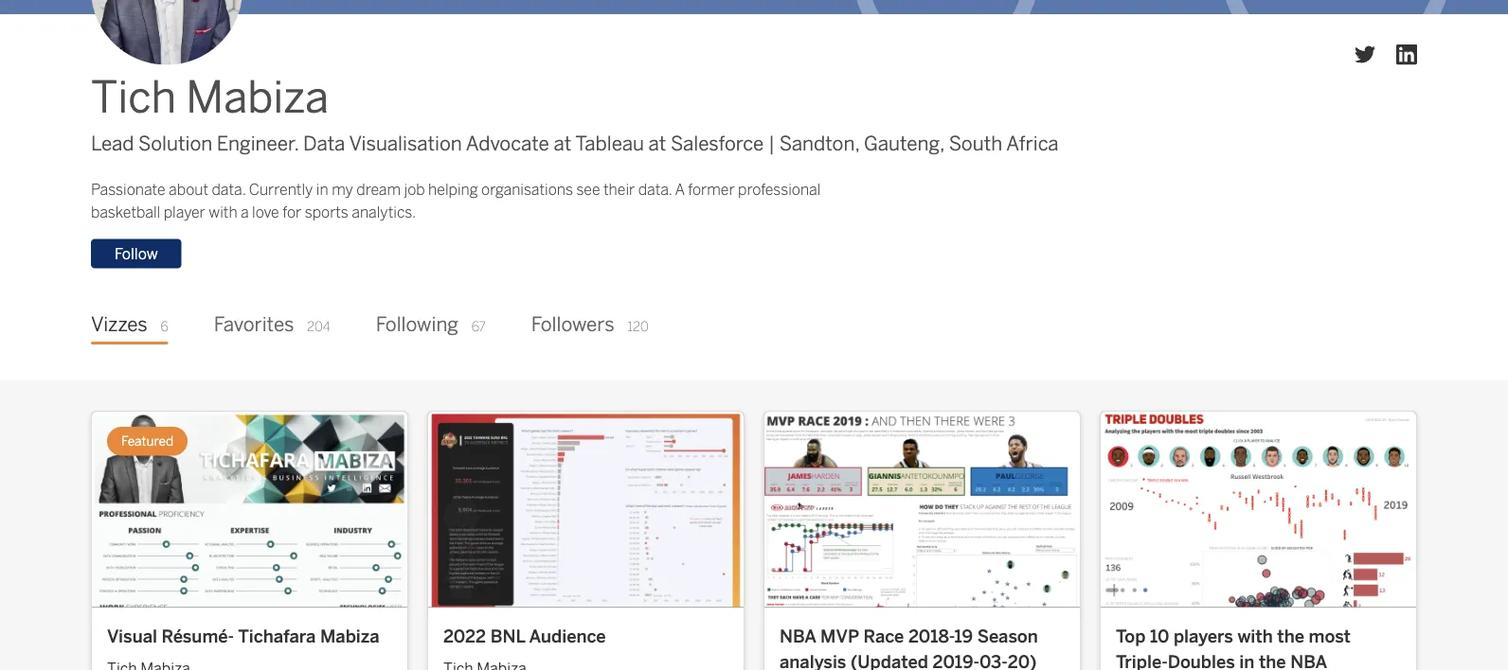 Task type: locate. For each thing, give the bounding box(es) containing it.
my
[[332, 181, 353, 199]]

currently
[[249, 181, 313, 199]]

2 at from the left
[[649, 132, 666, 156]]

data. up a
[[212, 181, 246, 199]]

0 vertical spatial nba
[[780, 626, 816, 647]]

sports
[[305, 204, 348, 222]]

workbook thumbnail image for top 10 players with the most triple-doubles in the nba
[[1101, 412, 1416, 608]]

0 vertical spatial with
[[209, 204, 237, 222]]

1 vertical spatial mabiza
[[320, 626, 379, 647]]

1 horizontal spatial in
[[1240, 652, 1255, 671]]

in
[[316, 181, 328, 199], [1240, 652, 1255, 671]]

their
[[603, 181, 635, 199]]

nba mvp race 2018-19 season analysis (updated 2019-03-20) link
[[780, 624, 1065, 671]]

nba down most
[[1291, 652, 1328, 671]]

at right tableau at the top of page
[[649, 132, 666, 156]]

helping
[[428, 181, 478, 199]]

1 horizontal spatial with
[[1238, 626, 1273, 647]]

1 horizontal spatial nba
[[1291, 652, 1328, 671]]

with
[[209, 204, 237, 222], [1238, 626, 1273, 647]]

nba up analysis
[[780, 626, 816, 647]]

with right players
[[1238, 626, 1273, 647]]

2 workbook thumbnail image from the left
[[428, 412, 744, 608]]

the right 'doubles'
[[1259, 652, 1286, 671]]

in inside passionate about data. currently in my dream job helping organisations see their data. a former professional basketball player with a love for sports analytics.
[[316, 181, 328, 199]]

in right 'doubles'
[[1240, 652, 1255, 671]]

love
[[252, 204, 279, 222]]

tich mabiza lead solution engineer. data visualisation advocate at tableau at salesforce | sandton, gauteng, south africa
[[91, 71, 1059, 156]]

1 horizontal spatial data.
[[638, 181, 672, 199]]

2019-
[[933, 652, 980, 671]]

workbook thumbnail image for nba mvp race 2018-19 season analysis (updated 2019-03-20)
[[765, 412, 1080, 608]]

tableau
[[575, 132, 644, 156]]

doubles
[[1168, 652, 1235, 671]]

4 workbook thumbnail image from the left
[[1101, 412, 1416, 608]]

0 horizontal spatial in
[[316, 181, 328, 199]]

mabiza right tichafara
[[320, 626, 379, 647]]

the left most
[[1277, 626, 1305, 647]]

in left my
[[316, 181, 328, 199]]

3 workbook thumbnail image from the left
[[765, 412, 1080, 608]]

mabiza up engineer.
[[186, 71, 329, 123]]

2022
[[443, 626, 486, 647]]

gauteng,
[[864, 132, 945, 156]]

at left tableau at the top of page
[[554, 132, 571, 156]]

top 10 players with the most triple-doubles in the nba
[[1116, 626, 1351, 671]]

a
[[675, 181, 685, 199]]

season
[[978, 626, 1038, 647]]

workbook thumbnail image
[[92, 412, 407, 608], [428, 412, 744, 608], [765, 412, 1080, 608], [1101, 412, 1416, 608]]

most
[[1309, 626, 1351, 647]]

1 vertical spatial the
[[1259, 652, 1286, 671]]

0 vertical spatial mabiza
[[186, 71, 329, 123]]

1 horizontal spatial at
[[649, 132, 666, 156]]

data. left a
[[638, 181, 672, 199]]

1 vertical spatial with
[[1238, 626, 1273, 647]]

follow button
[[91, 239, 182, 268]]

20)
[[1008, 652, 1037, 671]]

at
[[554, 132, 571, 156], [649, 132, 666, 156]]

see
[[576, 181, 600, 199]]

tichafara
[[238, 626, 316, 647]]

with inside top 10 players with the most triple-doubles in the nba
[[1238, 626, 1273, 647]]

résumé-
[[162, 626, 234, 647]]

mvp
[[821, 626, 859, 647]]

mabiza
[[186, 71, 329, 123], [320, 626, 379, 647]]

204
[[307, 319, 330, 334]]

top 10 players with the most triple-doubles in the nba link
[[1116, 624, 1401, 671]]

0 horizontal spatial nba
[[780, 626, 816, 647]]

nba
[[780, 626, 816, 647], [1291, 652, 1328, 671]]

120
[[627, 319, 649, 334]]

passionate about data. currently in my dream job helping organisations see their data. a former professional basketball player with a love for sports analytics.
[[91, 181, 821, 222]]

0 horizontal spatial data.
[[212, 181, 246, 199]]

03-
[[980, 652, 1008, 671]]

the
[[1277, 626, 1305, 647], [1259, 652, 1286, 671]]

with left a
[[209, 204, 237, 222]]

0 horizontal spatial with
[[209, 204, 237, 222]]

race
[[864, 626, 904, 647]]

data.
[[212, 181, 246, 199], [638, 181, 672, 199]]

engineer.
[[217, 132, 299, 156]]

salesforce
[[671, 132, 764, 156]]

lead
[[91, 132, 134, 156]]

mabiza inside tich mabiza lead solution engineer. data visualisation advocate at tableau at salesforce | sandton, gauteng, south africa
[[186, 71, 329, 123]]

0 horizontal spatial at
[[554, 132, 571, 156]]

vizzes
[[91, 312, 148, 336]]

following
[[376, 312, 459, 336]]

(updated
[[851, 652, 928, 671]]

tich
[[91, 71, 176, 123]]

0 vertical spatial in
[[316, 181, 328, 199]]

dream
[[357, 181, 401, 199]]

1 vertical spatial in
[[1240, 652, 1255, 671]]

triple-
[[1116, 652, 1168, 671]]

1 data. from the left
[[212, 181, 246, 199]]

follow
[[115, 245, 158, 263]]

1 workbook thumbnail image from the left
[[92, 412, 407, 608]]

featured element
[[107, 427, 188, 456]]

1 vertical spatial nba
[[1291, 652, 1328, 671]]



Task type: vqa. For each thing, say whether or not it's contained in the screenshot.
third Angela Drucioc image from left
no



Task type: describe. For each thing, give the bounding box(es) containing it.
sandton,
[[779, 132, 860, 156]]

mabiza inside visual résumé- tichafara mabiza link
[[320, 626, 379, 647]]

player
[[164, 204, 205, 222]]

advocate
[[466, 132, 549, 156]]

nba inside the nba mvp race 2018-19 season analysis (updated 2019-03-20)
[[780, 626, 816, 647]]

favorites
[[214, 312, 294, 336]]

6
[[161, 319, 168, 334]]

2022 bnl audience
[[443, 626, 606, 647]]

visual résumé- tichafara mabiza link
[[107, 624, 392, 650]]

in inside top 10 players with the most triple-doubles in the nba
[[1240, 652, 1255, 671]]

professional
[[738, 181, 821, 199]]

2022 bnl audience link
[[443, 624, 729, 650]]

linkedin.com image
[[1397, 44, 1417, 65]]

analysis
[[780, 652, 846, 671]]

passionate
[[91, 181, 165, 199]]

visualisation
[[349, 132, 462, 156]]

a
[[241, 204, 249, 222]]

workbook thumbnail image for 2022 bnl audience
[[428, 412, 744, 608]]

2018-
[[909, 626, 955, 647]]

for
[[283, 204, 301, 222]]

audience
[[529, 626, 606, 647]]

former
[[688, 181, 735, 199]]

1 at from the left
[[554, 132, 571, 156]]

with inside passionate about data. currently in my dream job helping organisations see their data. a former professional basketball player with a love for sports analytics.
[[209, 204, 237, 222]]

organisations
[[481, 181, 573, 199]]

nba mvp race 2018-19 season analysis (updated 2019-03-20)
[[780, 626, 1038, 671]]

basketball
[[91, 204, 160, 222]]

players
[[1174, 626, 1233, 647]]

0 vertical spatial the
[[1277, 626, 1305, 647]]

about
[[169, 181, 208, 199]]

bnl
[[491, 626, 525, 647]]

africa
[[1006, 132, 1059, 156]]

twitter.com image
[[1355, 44, 1376, 65]]

19
[[955, 626, 973, 647]]

67
[[472, 319, 486, 334]]

analytics.
[[352, 204, 416, 222]]

|
[[768, 132, 775, 156]]

visual
[[107, 626, 157, 647]]

job
[[404, 181, 425, 199]]

nba inside top 10 players with the most triple-doubles in the nba
[[1291, 652, 1328, 671]]

visual résumé- tichafara mabiza
[[107, 626, 379, 647]]

10
[[1150, 626, 1169, 647]]

2 data. from the left
[[638, 181, 672, 199]]

data
[[303, 132, 345, 156]]

top
[[1116, 626, 1146, 647]]

solution
[[138, 132, 212, 156]]

followers
[[531, 312, 614, 336]]

featured
[[121, 434, 174, 450]]

south
[[949, 132, 1002, 156]]



